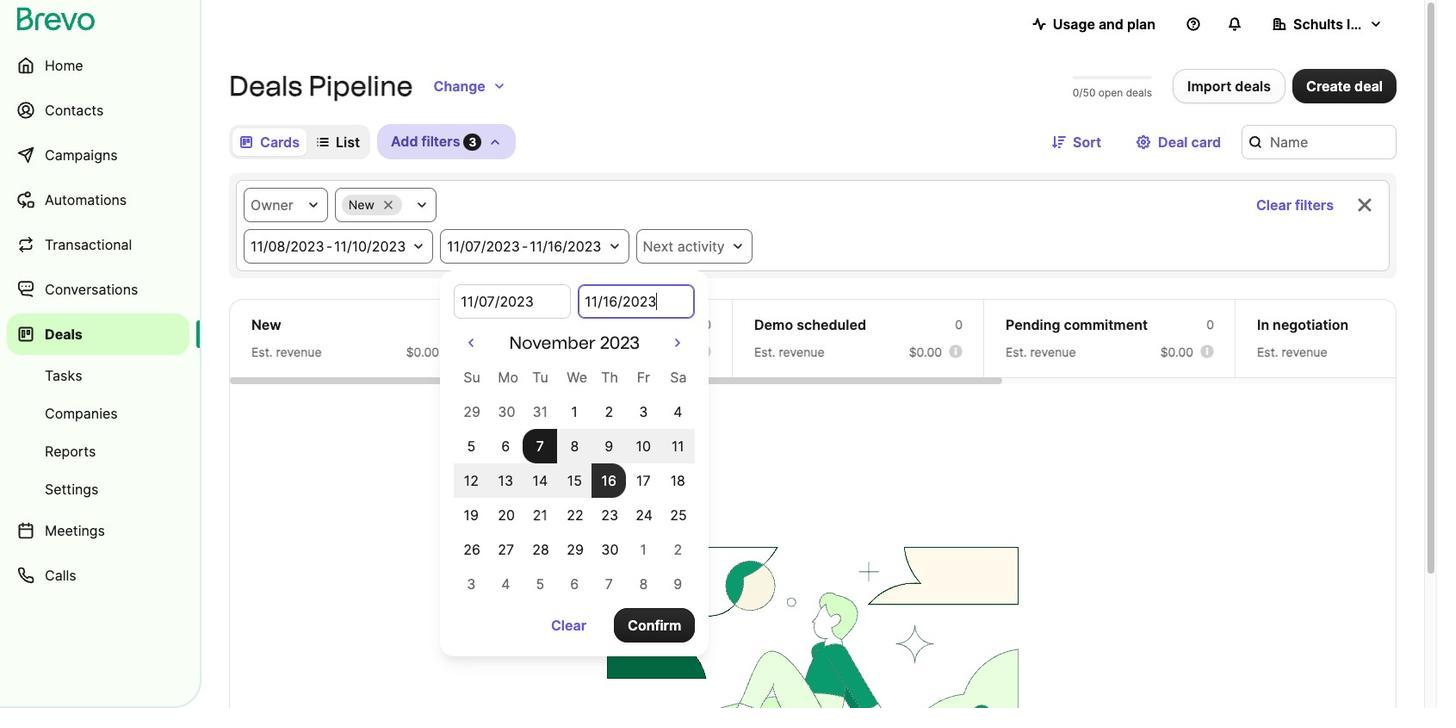 Task type: describe. For each thing, give the bounding box(es) containing it.
deals pipeline
[[229, 70, 413, 103]]

create deal button
[[1293, 69, 1397, 103]]

0 for new
[[452, 317, 460, 332]]

est. revenue for new
[[252, 345, 322, 359]]

thursday, 23 november 2023 cell
[[592, 498, 626, 532]]

revenue for qualifying
[[528, 345, 573, 359]]

5 est. revenue from the left
[[1258, 345, 1328, 359]]

est. revenue for demo scheduled
[[755, 345, 825, 359]]

clear filters button
[[1243, 188, 1348, 222]]

demo scheduled
[[755, 316, 867, 333]]

8 for wednesday, 8 november 2023 cell
[[571, 438, 579, 455]]

$0.00 for demo scheduled
[[909, 345, 942, 359]]

26
[[464, 541, 481, 558]]

demo
[[755, 316, 793, 333]]

clear for clear
[[551, 617, 587, 634]]

thursday, 9 november 2023 cell
[[592, 429, 626, 463]]

22
[[567, 506, 584, 524]]

deal card
[[1159, 133, 1221, 150]]

$0.00 for qualifying
[[658, 345, 691, 359]]

thursday, 30 november 2023 cell
[[592, 532, 626, 567]]

import
[[1188, 78, 1232, 95]]

create deal
[[1307, 78, 1383, 95]]

conversations link
[[7, 269, 189, 310]]

confirm
[[628, 617, 682, 634]]

pending commitment
[[1006, 316, 1148, 333]]

15
[[567, 472, 582, 489]]

friday, 1 december 2023 cell
[[640, 541, 647, 558]]

20
[[498, 506, 515, 524]]

16
[[602, 472, 617, 489]]

wednesday, 29 november 2023 cell
[[558, 532, 592, 567]]

new inside popup button
[[349, 197, 375, 212]]

transactional
[[45, 236, 132, 253]]

contacts link
[[7, 90, 189, 131]]

meetings link
[[7, 510, 189, 551]]

sa
[[670, 369, 687, 386]]

friday, 3 november 2023 cell
[[626, 394, 661, 429]]

1 vertical spatial new
[[252, 316, 281, 333]]

tuesday, 31 october 2023 cell
[[533, 403, 548, 420]]

conversations
[[45, 281, 138, 298]]

est. for qualifying
[[503, 345, 524, 359]]

tuesday, 5 december 2023 cell
[[536, 575, 545, 593]]

est. for new
[[252, 345, 273, 359]]

saturday, 4 november 2023 cell
[[661, 394, 695, 429]]

10
[[636, 438, 651, 455]]

wednesday, 8 november 2023 cell
[[558, 429, 592, 463]]

activity
[[678, 238, 725, 255]]

tuesday, 14 november 2023 cell
[[523, 463, 558, 498]]

monday, 13 november 2023 cell
[[489, 463, 523, 498]]

28
[[533, 541, 549, 558]]

mo
[[498, 369, 519, 386]]

usage and plan button
[[1019, 7, 1170, 41]]

deals for deals pipeline
[[229, 70, 302, 103]]

30 for monday, 30 october 2023 cell on the bottom
[[498, 403, 516, 420]]

contacts
[[45, 102, 104, 119]]

revenue for pending commitment
[[1031, 345, 1076, 359]]

inc
[[1347, 16, 1367, 33]]

row group containing 29
[[454, 394, 695, 601]]

sort button
[[1039, 124, 1116, 159]]

friday, 24 november 2023 cell
[[626, 498, 661, 532]]

november 2023
[[509, 332, 640, 353]]

saturday, 2 december 2023 cell
[[674, 541, 682, 558]]

list button
[[310, 128, 367, 155]]

create
[[1307, 78, 1352, 95]]

usage
[[1053, 16, 1096, 33]]

0 for pending commitment
[[1207, 317, 1215, 332]]

11/07/2023
[[447, 238, 520, 255]]

tu
[[533, 369, 548, 386]]

11/07/2023 - 11/16/2023
[[447, 238, 602, 255]]

pipeline
[[309, 70, 413, 103]]

owner
[[251, 196, 294, 214]]

companies
[[45, 405, 118, 422]]

su
[[464, 369, 480, 386]]

monday, 27 november 2023 cell
[[489, 532, 523, 567]]

revenue for new
[[276, 345, 322, 359]]

home link
[[7, 45, 189, 86]]

6 for monday, 6 november 2023 cell
[[502, 438, 510, 455]]

list
[[336, 133, 360, 150]]

add filters 3
[[391, 133, 477, 150]]

5 for sunday, 5 november 2023 cell
[[467, 438, 476, 455]]

14
[[533, 472, 548, 489]]

owner button
[[244, 188, 328, 222]]

saturday, 18 november 2023 cell
[[661, 463, 695, 498]]

0/50
[[1073, 86, 1096, 99]]

- for 11/08/2023
[[326, 238, 333, 255]]

5 est. from the left
[[1258, 345, 1279, 359]]

deal
[[1355, 78, 1383, 95]]

deals inside button
[[1235, 78, 1271, 95]]

in negotiation
[[1258, 316, 1349, 333]]

est. for pending commitment
[[1006, 345, 1027, 359]]

24
[[636, 506, 653, 524]]

5 revenue from the left
[[1282, 345, 1328, 359]]

2 for saturday, 2 december 2023 cell
[[674, 541, 682, 558]]

MM/DD/YYYY text field
[[454, 284, 571, 319]]

2023
[[600, 332, 640, 353]]

1 for the wednesday, 1 november 2023 cell
[[572, 403, 578, 420]]

sunday, 5 november 2023 cell
[[454, 429, 489, 463]]

cards
[[260, 133, 300, 150]]

11/08/2023 - 11/10/2023
[[251, 238, 406, 255]]

fr
[[637, 369, 650, 386]]

19
[[464, 506, 479, 524]]

row containing 12
[[454, 463, 695, 498]]

wednesday, 1 november 2023 cell
[[558, 394, 592, 429]]

est. revenue for qualifying
[[503, 345, 573, 359]]

meetings
[[45, 522, 105, 539]]

november
[[509, 332, 596, 353]]

3 inside the add filters 3
[[469, 135, 477, 149]]

thursday, 7 december 2023 cell
[[605, 575, 613, 593]]

sunday, 3 december 2023 cell
[[467, 575, 476, 593]]

$0.00 for pending commitment
[[1161, 345, 1194, 359]]

revenue for demo scheduled
[[779, 345, 825, 359]]

clear button
[[537, 608, 600, 643]]

sort
[[1073, 133, 1102, 150]]

25
[[670, 506, 687, 524]]

filters for add
[[422, 133, 460, 150]]

tuesday, 7 november 2023 cell
[[523, 429, 558, 463]]



Task type: vqa. For each thing, say whether or not it's contained in the screenshot.
contact inside 0 anonymous contact
no



Task type: locate. For each thing, give the bounding box(es) containing it.
1 $0.00 from the left
[[406, 345, 439, 359]]

row group
[[454, 394, 695, 601]]

1 vertical spatial 8
[[639, 575, 648, 593]]

9 inside cell
[[605, 438, 614, 455]]

filters right add
[[422, 133, 460, 150]]

30 left 'tuesday, 31 october 2023' cell
[[498, 403, 516, 420]]

18
[[671, 472, 686, 489]]

MM/DD/YYYY text field
[[578, 284, 695, 319]]

november 2023 grid
[[454, 332, 695, 601]]

4 revenue from the left
[[1031, 345, 1076, 359]]

1 vertical spatial filters
[[1295, 196, 1334, 214]]

12
[[464, 472, 479, 489]]

est. revenue for pending commitment
[[1006, 345, 1076, 359]]

deals
[[229, 70, 302, 103], [45, 326, 83, 343]]

deal
[[1159, 133, 1188, 150]]

$0.00
[[406, 345, 439, 359], [658, 345, 691, 359], [909, 345, 942, 359], [1161, 345, 1194, 359]]

0 vertical spatial deals
[[229, 70, 302, 103]]

4 for monday, 4 december 2023 cell
[[501, 575, 510, 593]]

29 left thursday, 30 november 2023 cell
[[567, 541, 584, 558]]

4 row from the top
[[454, 463, 695, 498]]

6 row from the top
[[454, 532, 695, 567]]

0 horizontal spatial 6
[[502, 438, 510, 455]]

campaigns
[[45, 146, 118, 164]]

2 $0.00 from the left
[[658, 345, 691, 359]]

0 left qualifying
[[452, 317, 460, 332]]

27
[[498, 541, 514, 558]]

29 inside wednesday, 29 november 2023 cell
[[567, 541, 584, 558]]

1 vertical spatial 7
[[605, 575, 613, 593]]

revenue
[[276, 345, 322, 359], [528, 345, 573, 359], [779, 345, 825, 359], [1031, 345, 1076, 359], [1282, 345, 1328, 359]]

friday, 17 november 2023 cell
[[626, 463, 661, 498]]

th
[[601, 369, 618, 386]]

21
[[533, 506, 548, 524]]

0 horizontal spatial deals
[[1126, 86, 1152, 99]]

0 horizontal spatial 2
[[605, 403, 613, 420]]

wednesday, 6 december 2023 cell
[[570, 575, 579, 593]]

row containing 19
[[454, 498, 695, 532]]

monday, 20 november 2023 cell
[[489, 498, 523, 532]]

4 right friday, 3 november 2023 cell
[[674, 403, 683, 420]]

3
[[469, 135, 477, 149], [639, 403, 648, 420], [467, 575, 476, 593]]

reports
[[45, 443, 96, 460]]

campaigns link
[[7, 134, 189, 176]]

1 horizontal spatial 5
[[536, 575, 545, 593]]

6 left thursday, 7 december 2023 cell
[[570, 575, 579, 593]]

$0.00 for new
[[406, 345, 439, 359]]

11/10/2023
[[334, 238, 406, 255]]

- left the 11/10/2023
[[326, 238, 333, 255]]

new button
[[335, 188, 437, 222]]

3 row from the top
[[454, 429, 695, 463]]

2 est. from the left
[[503, 345, 524, 359]]

1 est. from the left
[[252, 345, 273, 359]]

row containing 29
[[454, 394, 695, 429]]

11/16/2023
[[530, 238, 602, 255]]

deals for deals
[[45, 326, 83, 343]]

23
[[601, 506, 619, 524]]

2 down saturday, 25 november 2023 cell
[[674, 541, 682, 558]]

open
[[1099, 86, 1123, 99]]

home
[[45, 57, 83, 74]]

friday, 10 november 2023 cell
[[626, 429, 661, 463]]

1 for friday, 1 december 2023 cell
[[640, 541, 647, 558]]

row containing 26
[[454, 532, 695, 567]]

7 row from the top
[[454, 567, 695, 601]]

1 revenue from the left
[[276, 345, 322, 359]]

8 for friday, 8 december 2023 cell
[[639, 575, 648, 593]]

filters for clear
[[1295, 196, 1334, 214]]

in
[[1258, 316, 1270, 333]]

1 vertical spatial 29
[[567, 541, 584, 558]]

3 0 from the left
[[955, 317, 963, 332]]

schults inc
[[1294, 16, 1367, 33]]

0 horizontal spatial -
[[326, 238, 333, 255]]

3 for friday, 3 november 2023 cell
[[639, 403, 648, 420]]

1 left thursday, 2 november 2023 cell at the bottom left of the page
[[572, 403, 578, 420]]

1 horizontal spatial 30
[[601, 541, 619, 558]]

7 right monday, 6 november 2023 cell
[[536, 438, 544, 455]]

next
[[643, 238, 674, 255]]

9 right wednesday, 8 november 2023 cell
[[605, 438, 614, 455]]

tuesday, 21 november 2023 cell
[[523, 498, 558, 532]]

4 0 from the left
[[1207, 317, 1215, 332]]

1 horizontal spatial 6
[[570, 575, 579, 593]]

1 horizontal spatial 7
[[605, 575, 613, 593]]

3 est. revenue from the left
[[755, 345, 825, 359]]

4 est. revenue from the left
[[1006, 345, 1076, 359]]

4 left tuesday, 5 december 2023 cell
[[501, 575, 510, 593]]

1 horizontal spatial 29
[[567, 541, 584, 558]]

deals right import
[[1235, 78, 1271, 95]]

card
[[1192, 133, 1221, 150]]

0 for demo scheduled
[[955, 317, 963, 332]]

1 vertical spatial 5
[[536, 575, 545, 593]]

3 est. from the left
[[755, 345, 776, 359]]

7
[[536, 438, 544, 455], [605, 575, 613, 593]]

2 - from the left
[[522, 238, 528, 255]]

saturday, 25 november 2023 cell
[[661, 498, 695, 532]]

pending
[[1006, 316, 1061, 333]]

Name search field
[[1242, 124, 1397, 159]]

1 horizontal spatial 9
[[674, 575, 682, 593]]

1 vertical spatial 30
[[601, 541, 619, 558]]

1 vertical spatial 6
[[570, 575, 579, 593]]

usage and plan
[[1053, 16, 1156, 33]]

clear for clear filters
[[1257, 196, 1292, 214]]

1 horizontal spatial -
[[522, 238, 528, 255]]

clear down name search box
[[1257, 196, 1292, 214]]

3 for sunday, 3 december 2023 cell
[[467, 575, 476, 593]]

0 horizontal spatial 4
[[501, 575, 510, 593]]

0 vertical spatial 9
[[605, 438, 614, 455]]

filters down name search box
[[1295, 196, 1334, 214]]

0 horizontal spatial 8
[[571, 438, 579, 455]]

1 horizontal spatial deals
[[229, 70, 302, 103]]

8 left saturday, 9 december 2023 cell
[[639, 575, 648, 593]]

0 horizontal spatial new
[[252, 316, 281, 333]]

row containing 5
[[454, 429, 695, 463]]

0 vertical spatial 1
[[572, 403, 578, 420]]

0 vertical spatial 8
[[571, 438, 579, 455]]

reports link
[[7, 434, 189, 469]]

thursday, 2 november 2023 cell
[[592, 394, 626, 429]]

0/50 open deals
[[1073, 86, 1152, 99]]

0
[[452, 317, 460, 332], [704, 317, 711, 332], [955, 317, 963, 332], [1207, 317, 1215, 332]]

sunday, 29 october 2023 cell
[[464, 403, 481, 420]]

4
[[674, 403, 683, 420], [501, 575, 510, 593]]

1 vertical spatial clear
[[551, 617, 587, 634]]

1 horizontal spatial 1
[[640, 541, 647, 558]]

11
[[672, 438, 685, 455]]

13
[[498, 472, 513, 489]]

confirm button
[[614, 608, 695, 643]]

scheduled
[[797, 316, 867, 333]]

companies link
[[7, 396, 189, 431]]

0 vertical spatial clear
[[1257, 196, 1292, 214]]

deals up tasks
[[45, 326, 83, 343]]

0 vertical spatial 6
[[502, 438, 510, 455]]

4 inside cell
[[674, 403, 683, 420]]

0 vertical spatial 2
[[605, 403, 613, 420]]

0 vertical spatial 5
[[467, 438, 476, 455]]

progress bar
[[1073, 76, 1152, 79]]

1 vertical spatial 1
[[640, 541, 647, 558]]

1 - from the left
[[326, 238, 333, 255]]

0 vertical spatial new
[[349, 197, 375, 212]]

1 vertical spatial 9
[[674, 575, 682, 593]]

1 vertical spatial deals
[[45, 326, 83, 343]]

2 vertical spatial 3
[[467, 575, 476, 593]]

1 0 from the left
[[452, 317, 460, 332]]

3 $0.00 from the left
[[909, 345, 942, 359]]

4 for the saturday, 4 november 2023 cell
[[674, 403, 683, 420]]

29 for wednesday, 29 november 2023 cell
[[567, 541, 584, 558]]

0 horizontal spatial 29
[[464, 403, 481, 420]]

5 right monday, 4 december 2023 cell
[[536, 575, 545, 593]]

30 for thursday, 30 november 2023 cell
[[601, 541, 619, 558]]

change
[[434, 78, 486, 95]]

0 horizontal spatial 5
[[467, 438, 476, 455]]

2 inside cell
[[605, 403, 613, 420]]

transactional link
[[7, 224, 189, 265]]

9 for saturday, 9 december 2023 cell
[[674, 575, 682, 593]]

1 horizontal spatial clear
[[1257, 196, 1292, 214]]

8 inside cell
[[571, 438, 579, 455]]

1 vertical spatial 3
[[639, 403, 648, 420]]

we
[[567, 369, 587, 386]]

0 horizontal spatial 1
[[572, 403, 578, 420]]

automations link
[[7, 179, 189, 221]]

tuesday, 28 november 2023 cell
[[523, 532, 558, 567]]

1 horizontal spatial filters
[[1295, 196, 1334, 214]]

wednesday, 15 november 2023 cell
[[558, 463, 592, 498]]

6 right sunday, 5 november 2023 cell
[[502, 438, 510, 455]]

thursday, 16 november 2023 cell
[[592, 463, 626, 498]]

0 horizontal spatial 9
[[605, 438, 614, 455]]

29
[[464, 403, 481, 420], [567, 541, 584, 558]]

sunday, 26 november 2023 cell
[[454, 532, 489, 567]]

new up the 11/10/2023
[[349, 197, 375, 212]]

1 horizontal spatial 8
[[639, 575, 648, 593]]

deals right open
[[1126, 86, 1152, 99]]

2 right the wednesday, 1 november 2023 cell
[[605, 403, 613, 420]]

monday, 6 november 2023 cell
[[489, 429, 523, 463]]

6 inside cell
[[502, 438, 510, 455]]

0 for qualifying
[[704, 317, 711, 332]]

saturday, 11 november 2023 cell
[[661, 429, 695, 463]]

add
[[391, 133, 418, 150]]

5 inside cell
[[467, 438, 476, 455]]

new down 11/08/2023
[[252, 316, 281, 333]]

1
[[572, 403, 578, 420], [640, 541, 647, 558]]

6 for wednesday, 6 december 2023 cell
[[570, 575, 579, 593]]

0 vertical spatial 29
[[464, 403, 481, 420]]

4 $0.00 from the left
[[1161, 345, 1194, 359]]

29 for sunday, 29 october 2023 cell
[[464, 403, 481, 420]]

0 vertical spatial 30
[[498, 403, 516, 420]]

7 right wednesday, 6 december 2023 cell
[[605, 575, 613, 593]]

7 for tuesday, 7 november 2023 cell
[[536, 438, 544, 455]]

sunday, 19 november 2023 cell
[[454, 498, 489, 532]]

30
[[498, 403, 516, 420], [601, 541, 619, 558]]

1 vertical spatial 4
[[501, 575, 510, 593]]

deal card button
[[1122, 124, 1235, 159]]

2 0 from the left
[[704, 317, 711, 332]]

5 row from the top
[[454, 498, 695, 532]]

0 left pending
[[955, 317, 963, 332]]

1 horizontal spatial new
[[349, 197, 375, 212]]

clear filters
[[1257, 196, 1334, 214]]

deals link
[[7, 314, 189, 355]]

4 est. from the left
[[1006, 345, 1027, 359]]

est. for demo scheduled
[[755, 345, 776, 359]]

3 down sunday, 26 november 2023 cell
[[467, 575, 476, 593]]

1 horizontal spatial 4
[[674, 403, 683, 420]]

clear
[[1257, 196, 1292, 214], [551, 617, 587, 634]]

5 up sunday, 12 november 2023 cell at the bottom
[[467, 438, 476, 455]]

settings
[[45, 481, 99, 498]]

30 inside cell
[[601, 541, 619, 558]]

0 vertical spatial filters
[[422, 133, 460, 150]]

1 down friday, 24 november 2023 cell
[[640, 541, 647, 558]]

row
[[454, 360, 695, 394], [454, 394, 695, 429], [454, 429, 695, 463], [454, 463, 695, 498], [454, 498, 695, 532], [454, 532, 695, 567], [454, 567, 695, 601]]

settings link
[[7, 472, 189, 506]]

import deals
[[1188, 78, 1271, 95]]

7 inside cell
[[536, 438, 544, 455]]

9 right friday, 8 december 2023 cell
[[674, 575, 682, 593]]

next activity button
[[636, 229, 753, 264]]

tasks
[[45, 367, 82, 384]]

saturday, 9 december 2023 cell
[[674, 575, 682, 593]]

0 horizontal spatial 30
[[498, 403, 516, 420]]

3 down the fr
[[639, 403, 648, 420]]

0 horizontal spatial 7
[[536, 438, 544, 455]]

est. revenue
[[252, 345, 322, 359], [503, 345, 573, 359], [755, 345, 825, 359], [1006, 345, 1076, 359], [1258, 345, 1328, 359]]

cards button
[[233, 128, 307, 155]]

row containing su
[[454, 360, 695, 394]]

7 for thursday, 7 december 2023 cell
[[605, 575, 613, 593]]

0 vertical spatial 4
[[674, 403, 683, 420]]

1 horizontal spatial deals
[[1235, 78, 1271, 95]]

29 down su at the bottom left of page
[[464, 403, 481, 420]]

0 horizontal spatial deals
[[45, 326, 83, 343]]

1 horizontal spatial 2
[[674, 541, 682, 558]]

2 row from the top
[[454, 394, 695, 429]]

clear down wednesday, 6 december 2023 cell
[[551, 617, 587, 634]]

0 horizontal spatial clear
[[551, 617, 587, 634]]

calls
[[45, 567, 76, 584]]

2 revenue from the left
[[528, 345, 573, 359]]

filters
[[422, 133, 460, 150], [1295, 196, 1334, 214]]

0 left in
[[1207, 317, 1215, 332]]

row containing 3
[[454, 567, 695, 601]]

1 vertical spatial 2
[[674, 541, 682, 558]]

3 inside cell
[[639, 403, 648, 420]]

monday, 30 october 2023 cell
[[498, 403, 516, 420]]

1 est. revenue from the left
[[252, 345, 322, 359]]

est.
[[252, 345, 273, 359], [503, 345, 524, 359], [755, 345, 776, 359], [1006, 345, 1027, 359], [1258, 345, 1279, 359]]

change button
[[420, 69, 520, 103]]

- left 11/16/2023
[[522, 238, 528, 255]]

5 for tuesday, 5 december 2023 cell
[[536, 575, 545, 593]]

11/08/2023
[[251, 238, 324, 255]]

0 left demo
[[704, 317, 711, 332]]

wednesday, 22 november 2023 cell
[[558, 498, 592, 532]]

1 row from the top
[[454, 360, 695, 394]]

0 vertical spatial 7
[[536, 438, 544, 455]]

1 inside cell
[[572, 403, 578, 420]]

31
[[533, 403, 548, 420]]

3 down change "button"
[[469, 135, 477, 149]]

automations
[[45, 191, 127, 208]]

9 for thursday, 9 november 2023 cell
[[605, 438, 614, 455]]

2 for thursday, 2 november 2023 cell at the bottom left of the page
[[605, 403, 613, 420]]

30 left friday, 1 december 2023 cell
[[601, 541, 619, 558]]

0 horizontal spatial filters
[[422, 133, 460, 150]]

friday, 8 december 2023 cell
[[639, 575, 648, 593]]

qualifying
[[503, 316, 571, 333]]

monday, 4 december 2023 cell
[[501, 575, 510, 593]]

3 revenue from the left
[[779, 345, 825, 359]]

8 left thursday, 9 november 2023 cell
[[571, 438, 579, 455]]

filters inside button
[[1295, 196, 1334, 214]]

0 vertical spatial 3
[[469, 135, 477, 149]]

tasks link
[[7, 358, 189, 393]]

deals up cards button
[[229, 70, 302, 103]]

sunday, 12 november 2023 cell
[[454, 463, 489, 498]]

- for 11/07/2023
[[522, 238, 528, 255]]

schults inc button
[[1259, 7, 1397, 41]]

2 est. revenue from the left
[[503, 345, 573, 359]]



